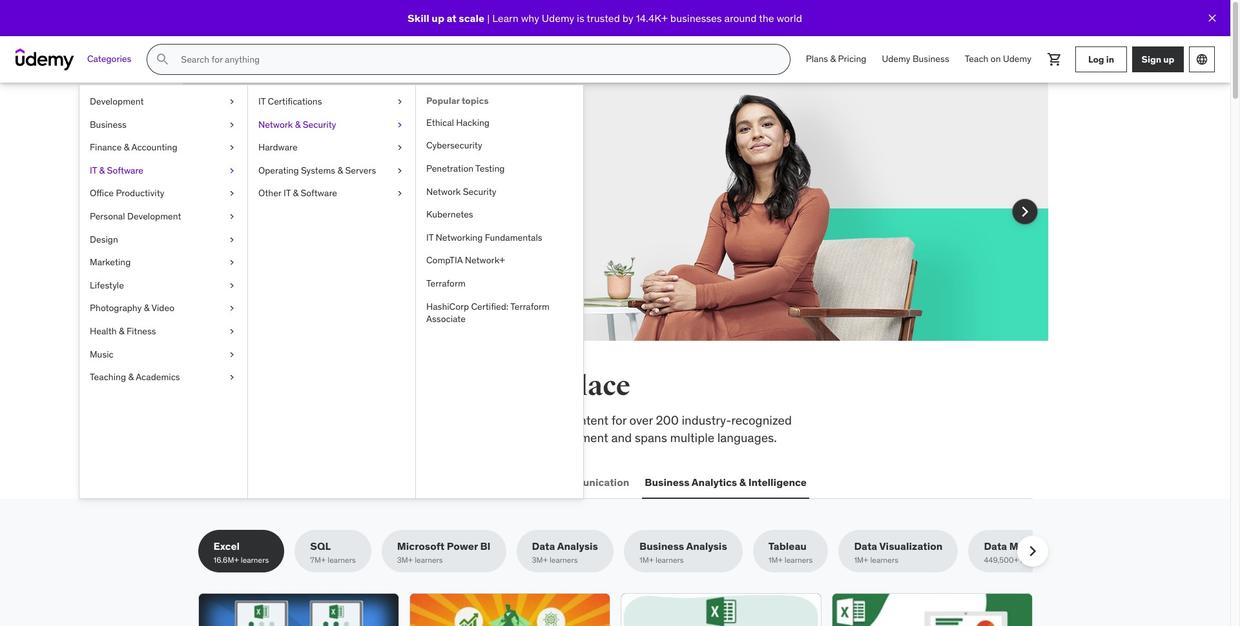 Task type: locate. For each thing, give the bounding box(es) containing it.
0 vertical spatial development
[[90, 96, 144, 107]]

testing
[[475, 163, 505, 174]]

udemy left is
[[542, 11, 574, 24]]

xsmall image for development
[[227, 96, 237, 108]]

gets
[[390, 139, 433, 166]]

up
[[432, 11, 444, 24], [1164, 53, 1175, 65]]

1 horizontal spatial 1m+
[[769, 556, 783, 565]]

1 horizontal spatial software
[[301, 188, 337, 199]]

1 vertical spatial skills
[[349, 413, 377, 428]]

it networking fundamentals link
[[416, 227, 583, 250]]

in right log
[[1106, 53, 1114, 65]]

2 learners from the left
[[328, 556, 356, 565]]

development inside button
[[225, 476, 291, 489]]

next image inside carousel element
[[1015, 202, 1035, 222]]

terraform inside hashicorp certified: terraform associate
[[510, 301, 550, 312]]

it & software
[[90, 165, 143, 176]]

in
[[1106, 53, 1114, 65], [481, 370, 506, 403]]

in up including
[[481, 370, 506, 403]]

skills up workplace
[[287, 370, 357, 403]]

security inside network security link
[[463, 186, 496, 197]]

academics
[[136, 372, 180, 383]]

personal development
[[90, 211, 181, 222]]

1 horizontal spatial you
[[437, 139, 475, 166]]

up right sign
[[1164, 53, 1175, 65]]

finance
[[90, 142, 122, 153]]

xsmall image inside music link
[[227, 349, 237, 361]]

your right the (and
[[393, 171, 416, 187]]

certifications,
[[198, 430, 272, 445]]

& inside 'link'
[[124, 142, 129, 153]]

0 horizontal spatial analysis
[[557, 540, 598, 553]]

that
[[343, 139, 386, 166]]

xsmall image inside health & fitness link
[[227, 326, 237, 338]]

next image for carousel element
[[1015, 202, 1035, 222]]

terraform down comptia
[[426, 278, 466, 289]]

0 vertical spatial security
[[303, 119, 336, 130]]

udemy right pricing on the top of the page
[[882, 53, 911, 65]]

network inside "element"
[[426, 186, 461, 197]]

3m+ inside microsoft power bi 3m+ learners
[[397, 556, 413, 565]]

2 data from the left
[[854, 540, 877, 553]]

one
[[511, 370, 558, 403]]

photography
[[90, 303, 142, 314]]

1 horizontal spatial security
[[463, 186, 496, 197]]

cybersecurity link
[[416, 135, 583, 158]]

xsmall image inside photography & video link
[[227, 303, 237, 315]]

software up office productivity at left
[[107, 165, 143, 176]]

0 horizontal spatial the
[[241, 370, 282, 403]]

you down ethical hacking
[[437, 139, 475, 166]]

0 horizontal spatial for
[[277, 171, 292, 187]]

analysis inside data analysis 3m+ learners
[[557, 540, 598, 553]]

xsmall image inside the hardware link
[[395, 142, 405, 154]]

2 3m+ from the left
[[532, 556, 548, 565]]

it inside "element"
[[426, 232, 434, 243]]

languages.
[[718, 430, 777, 445]]

1 horizontal spatial analysis
[[686, 540, 727, 553]]

pricing
[[838, 53, 867, 65]]

xsmall image inside marketing link
[[227, 257, 237, 269]]

business for business
[[90, 119, 126, 130]]

network for network & security
[[258, 119, 293, 130]]

comptia network+
[[426, 255, 505, 266]]

xsmall image for business
[[227, 119, 237, 131]]

& right finance
[[124, 142, 129, 153]]

1 vertical spatial security
[[463, 186, 496, 197]]

learners inside tableau 1m+ learners
[[785, 556, 813, 565]]

xsmall image for health & fitness
[[227, 326, 237, 338]]

xsmall image inside business link
[[227, 119, 237, 131]]

1 vertical spatial development
[[127, 211, 181, 222]]

it left certifications
[[258, 96, 266, 107]]

data
[[532, 540, 555, 553], [854, 540, 877, 553], [984, 540, 1007, 553]]

6 learners from the left
[[785, 556, 813, 565]]

xsmall image inside development link
[[227, 96, 237, 108]]

5 learners from the left
[[656, 556, 684, 565]]

2 vertical spatial development
[[225, 476, 291, 489]]

1 horizontal spatial data
[[854, 540, 877, 553]]

learning that gets you skills for your present (and your future). get started with us.
[[245, 139, 482, 204]]

& right health
[[119, 326, 124, 337]]

& down certifications
[[295, 119, 301, 130]]

finance & accounting
[[90, 142, 177, 153]]

trusted
[[587, 11, 620, 24]]

technical
[[393, 413, 443, 428]]

xsmall image inside it & software link
[[227, 165, 237, 177]]

you for gets
[[437, 139, 475, 166]]

next image
[[1015, 202, 1035, 222], [1022, 541, 1043, 562]]

it up the office
[[90, 165, 97, 176]]

business analytics & intelligence
[[645, 476, 807, 489]]

data right bi
[[532, 540, 555, 553]]

development down "office productivity" link
[[127, 211, 181, 222]]

xsmall image inside teaching & academics link
[[227, 372, 237, 384]]

0 vertical spatial in
[[1106, 53, 1114, 65]]

2 1m+ from the left
[[769, 556, 783, 565]]

shopping cart with 0 items image
[[1047, 52, 1063, 67]]

you
[[437, 139, 475, 166], [362, 370, 409, 403]]

on
[[991, 53, 1001, 65]]

3 1m+ from the left
[[854, 556, 869, 565]]

up left at
[[432, 11, 444, 24]]

xsmall image for teaching & academics
[[227, 372, 237, 384]]

xsmall image inside operating systems & servers link
[[395, 165, 405, 177]]

xsmall image inside personal development link
[[227, 211, 237, 223]]

1 1m+ from the left
[[640, 556, 654, 565]]

xsmall image
[[395, 119, 405, 131], [395, 165, 405, 177], [227, 257, 237, 269], [227, 303, 237, 315]]

1 horizontal spatial your
[[393, 171, 416, 187]]

network up the kubernetes
[[426, 186, 461, 197]]

data left visualization
[[854, 540, 877, 553]]

0 vertical spatial up
[[432, 11, 444, 24]]

1 vertical spatial terraform
[[510, 301, 550, 312]]

7 learners from the left
[[870, 556, 899, 565]]

accounting
[[131, 142, 177, 153]]

0 horizontal spatial security
[[303, 119, 336, 130]]

software down systems
[[301, 188, 337, 199]]

cybersecurity
[[426, 140, 482, 151]]

& for accounting
[[124, 142, 129, 153]]

development
[[90, 96, 144, 107], [127, 211, 181, 222], [225, 476, 291, 489]]

plans & pricing link
[[798, 44, 874, 75]]

learners inside 'business analysis 1m+ learners'
[[656, 556, 684, 565]]

0 vertical spatial next image
[[1015, 202, 1035, 222]]

network up hardware
[[258, 119, 293, 130]]

data inside data modeling 449,500+ learners
[[984, 540, 1007, 553]]

xsmall image inside other it & software link
[[395, 188, 405, 200]]

network & security element
[[415, 85, 583, 499]]

associate
[[426, 313, 466, 325]]

1 horizontal spatial udemy
[[882, 53, 911, 65]]

data up 449,500+
[[984, 540, 1007, 553]]

for up and
[[612, 413, 627, 428]]

1m+ inside 'business analysis 1m+ learners'
[[640, 556, 654, 565]]

1m+ inside data visualization 1m+ learners
[[854, 556, 869, 565]]

14.4k+
[[636, 11, 668, 24]]

1 horizontal spatial up
[[1164, 53, 1175, 65]]

it for it & software
[[90, 165, 97, 176]]

1 learners from the left
[[241, 556, 269, 565]]

8 learners from the left
[[1021, 556, 1049, 565]]

sql 7m+ learners
[[310, 540, 356, 565]]

& up the office
[[99, 165, 105, 176]]

it up comptia
[[426, 232, 434, 243]]

& for security
[[295, 119, 301, 130]]

1 horizontal spatial 3m+
[[532, 556, 548, 565]]

1 horizontal spatial in
[[1106, 53, 1114, 65]]

marketing
[[90, 257, 131, 268]]

terraform down terraform link
[[510, 301, 550, 312]]

personal
[[90, 211, 125, 222]]

categories button
[[79, 44, 139, 75]]

started
[[245, 188, 284, 204]]

xsmall image
[[227, 96, 237, 108], [395, 96, 405, 108], [227, 119, 237, 131], [227, 142, 237, 154], [395, 142, 405, 154], [227, 165, 237, 177], [227, 188, 237, 200], [395, 188, 405, 200], [227, 211, 237, 223], [227, 234, 237, 246], [227, 280, 237, 292], [227, 326, 237, 338], [227, 349, 237, 361], [227, 372, 237, 384]]

4 learners from the left
[[550, 556, 578, 565]]

network security
[[426, 186, 496, 197]]

449,500+
[[984, 556, 1019, 565]]

health & fitness link
[[79, 320, 247, 343]]

other
[[258, 188, 281, 199]]

data inside data visualization 1m+ learners
[[854, 540, 877, 553]]

hardware
[[258, 142, 298, 153]]

plans & pricing
[[806, 53, 867, 65]]

for up other it & software
[[277, 171, 292, 187]]

analytics
[[692, 476, 737, 489]]

xsmall image for lifestyle
[[227, 280, 237, 292]]

all the skills you need in one place
[[198, 370, 630, 403]]

bi
[[480, 540, 491, 553]]

0 vertical spatial network
[[258, 119, 293, 130]]

productivity
[[116, 188, 164, 199]]

xsmall image for it & software
[[227, 165, 237, 177]]

analysis for business analysis
[[686, 540, 727, 553]]

is
[[577, 11, 584, 24]]

1 horizontal spatial terraform
[[510, 301, 550, 312]]

development link
[[79, 90, 247, 113]]

& for fitness
[[119, 326, 124, 337]]

carousel element
[[182, 83, 1048, 372]]

1 vertical spatial you
[[362, 370, 409, 403]]

security down the testing
[[463, 186, 496, 197]]

xsmall image inside it certifications link
[[395, 96, 405, 108]]

critical
[[250, 413, 287, 428]]

teach on udemy
[[965, 53, 1032, 65]]

0 horizontal spatial data
[[532, 540, 555, 553]]

business analysis 1m+ learners
[[640, 540, 727, 565]]

0 horizontal spatial 1m+
[[640, 556, 654, 565]]

0 vertical spatial the
[[759, 11, 774, 24]]

udemy business link
[[874, 44, 957, 75]]

the left world
[[759, 11, 774, 24]]

skills up supports
[[349, 413, 377, 428]]

1 vertical spatial next image
[[1022, 541, 1043, 562]]

xsmall image inside lifestyle link
[[227, 280, 237, 292]]

development right web
[[225, 476, 291, 489]]

business
[[913, 53, 949, 65], [90, 119, 126, 130], [645, 476, 690, 489], [640, 540, 684, 553]]

& right analytics
[[739, 476, 746, 489]]

security down it certifications link on the left of page
[[303, 119, 336, 130]]

learners inside sql 7m+ learners
[[328, 556, 356, 565]]

to
[[379, 413, 390, 428]]

business inside button
[[645, 476, 690, 489]]

& left video at left
[[144, 303, 149, 314]]

you up to
[[362, 370, 409, 403]]

xsmall image inside finance & accounting 'link'
[[227, 142, 237, 154]]

it
[[258, 96, 266, 107], [90, 165, 97, 176], [284, 188, 291, 199], [426, 232, 434, 243]]

0 horizontal spatial you
[[362, 370, 409, 403]]

0 horizontal spatial 3m+
[[397, 556, 413, 565]]

0 horizontal spatial network
[[258, 119, 293, 130]]

recognized
[[731, 413, 792, 428]]

1 data from the left
[[532, 540, 555, 553]]

hashicorp certified: terraform associate
[[426, 301, 550, 325]]

1 horizontal spatial network
[[426, 186, 461, 197]]

next image inside topic filters element
[[1022, 541, 1043, 562]]

|
[[487, 11, 490, 24]]

1 3m+ from the left
[[397, 556, 413, 565]]

certifications
[[268, 96, 322, 107]]

3 learners from the left
[[415, 556, 443, 565]]

1 vertical spatial for
[[612, 413, 627, 428]]

1 analysis from the left
[[557, 540, 598, 553]]

your up other it & software
[[295, 171, 318, 187]]

networking
[[436, 232, 483, 243]]

at
[[447, 11, 457, 24]]

network security link
[[416, 181, 583, 204]]

1 horizontal spatial for
[[612, 413, 627, 428]]

0 vertical spatial skills
[[287, 370, 357, 403]]

0 vertical spatial you
[[437, 139, 475, 166]]

place
[[563, 370, 630, 403]]

topic filters element
[[198, 530, 1071, 573]]

development down 'categories' dropdown button
[[90, 96, 144, 107]]

learners inside excel 16.6m+ learners
[[241, 556, 269, 565]]

1 vertical spatial network
[[426, 186, 461, 197]]

0 horizontal spatial software
[[107, 165, 143, 176]]

& for video
[[144, 303, 149, 314]]

lifestyle link
[[79, 274, 247, 297]]

health
[[90, 326, 117, 337]]

covering
[[198, 413, 247, 428]]

udemy right on
[[1003, 53, 1032, 65]]

analysis for data analysis
[[557, 540, 598, 553]]

music link
[[79, 343, 247, 366]]

2 horizontal spatial data
[[984, 540, 1007, 553]]

the up critical
[[241, 370, 282, 403]]

2 your from the left
[[393, 171, 416, 187]]

choose a language image
[[1196, 53, 1209, 66]]

2 analysis from the left
[[686, 540, 727, 553]]

terraform
[[426, 278, 466, 289], [510, 301, 550, 312]]

0 horizontal spatial your
[[295, 171, 318, 187]]

up inside sign up link
[[1164, 53, 1175, 65]]

data inside data analysis 3m+ learners
[[532, 540, 555, 553]]

& right plans
[[830, 53, 836, 65]]

&
[[830, 53, 836, 65], [295, 119, 301, 130], [124, 142, 129, 153], [99, 165, 105, 176], [338, 165, 343, 176], [293, 188, 299, 199], [144, 303, 149, 314], [119, 326, 124, 337], [128, 372, 134, 383], [739, 476, 746, 489]]

1 vertical spatial in
[[481, 370, 506, 403]]

network for network security
[[426, 186, 461, 197]]

xsmall image inside network & security link
[[395, 119, 405, 131]]

1m+ for data visualization
[[854, 556, 869, 565]]

& right teaching
[[128, 372, 134, 383]]

xsmall image inside design link
[[227, 234, 237, 246]]

1 vertical spatial up
[[1164, 53, 1175, 65]]

you inside learning that gets you skills for your present (and your future). get started with us.
[[437, 139, 475, 166]]

penetration testing
[[426, 163, 505, 174]]

xsmall image for &
[[395, 165, 405, 177]]

2 horizontal spatial 1m+
[[854, 556, 869, 565]]

leadership
[[401, 476, 455, 489]]

systems
[[301, 165, 335, 176]]

3 data from the left
[[984, 540, 1007, 553]]

world
[[777, 11, 802, 24]]

0 horizontal spatial terraform
[[426, 278, 466, 289]]

rounded
[[418, 430, 464, 445]]

0 vertical spatial for
[[277, 171, 292, 187]]

0 horizontal spatial in
[[481, 370, 506, 403]]

hashicorp certified: terraform associate link
[[416, 296, 583, 331]]

analysis inside 'business analysis 1m+ learners'
[[686, 540, 727, 553]]

learners inside data visualization 1m+ learners
[[870, 556, 899, 565]]

business inside 'business analysis 1m+ learners'
[[640, 540, 684, 553]]

& for software
[[99, 165, 105, 176]]

xsmall image inside "office productivity" link
[[227, 188, 237, 200]]

over
[[630, 413, 653, 428]]

0 horizontal spatial up
[[432, 11, 444, 24]]



Task type: describe. For each thing, give the bounding box(es) containing it.
submit search image
[[155, 52, 171, 67]]

and
[[611, 430, 632, 445]]

personal development link
[[79, 205, 247, 228]]

including
[[485, 413, 535, 428]]

categories
[[87, 53, 131, 65]]

& inside button
[[739, 476, 746, 489]]

Search for anything text field
[[179, 48, 774, 70]]

operating systems & servers
[[258, 165, 376, 176]]

0 vertical spatial software
[[107, 165, 143, 176]]

leadership button
[[398, 467, 458, 498]]

next image for topic filters element
[[1022, 541, 1043, 562]]

penetration testing link
[[416, 158, 583, 181]]

business analytics & intelligence button
[[642, 467, 809, 498]]

teach on udemy link
[[957, 44, 1039, 75]]

data for data analysis
[[532, 540, 555, 553]]

for inside learning that gets you skills for your present (and your future). get started with us.
[[277, 171, 292, 187]]

data analysis 3m+ learners
[[532, 540, 598, 565]]

professional
[[467, 430, 534, 445]]

1m+ for business analysis
[[640, 556, 654, 565]]

web
[[201, 476, 223, 489]]

office productivity
[[90, 188, 164, 199]]

skill
[[408, 11, 429, 24]]

comptia
[[426, 255, 463, 266]]

up for sign
[[1164, 53, 1175, 65]]

xsmall image for hardware
[[395, 142, 405, 154]]

with
[[287, 188, 310, 204]]

learners inside microsoft power bi 3m+ learners
[[415, 556, 443, 565]]

data for data modeling
[[984, 540, 1007, 553]]

it right the other
[[284, 188, 291, 199]]

close image
[[1206, 12, 1219, 25]]

xsmall image for video
[[227, 303, 237, 315]]

& for academics
[[128, 372, 134, 383]]

power
[[447, 540, 478, 553]]

development for web
[[225, 476, 291, 489]]

2 horizontal spatial udemy
[[1003, 53, 1032, 65]]

for inside covering critical workplace skills to technical topics, including prep content for over 200 industry-recognized certifications, our catalog supports well-rounded professional development and spans multiple languages.
[[612, 413, 627, 428]]

comptia network+ link
[[416, 250, 583, 273]]

in inside log in link
[[1106, 53, 1114, 65]]

us.
[[313, 188, 329, 204]]

data visualization 1m+ learners
[[854, 540, 943, 565]]

security inside network & security link
[[303, 119, 336, 130]]

content
[[566, 413, 609, 428]]

present
[[321, 171, 363, 187]]

fundamentals
[[485, 232, 542, 243]]

workplace
[[290, 413, 346, 428]]

design link
[[79, 228, 247, 251]]

learning
[[245, 139, 339, 166]]

1 horizontal spatial the
[[759, 11, 774, 24]]

up for skill
[[432, 11, 444, 24]]

hardware link
[[248, 136, 415, 159]]

microsoft
[[397, 540, 445, 553]]

udemy image
[[16, 48, 74, 70]]

catalog
[[296, 430, 337, 445]]

covering critical workplace skills to technical topics, including prep content for over 200 industry-recognized certifications, our catalog supports well-rounded professional development and spans multiple languages.
[[198, 413, 792, 445]]

skill up at scale | learn why udemy is trusted by 14.4k+ businesses around the world
[[408, 11, 802, 24]]

7m+
[[310, 556, 326, 565]]

xsmall image for security
[[395, 119, 405, 131]]

0 vertical spatial terraform
[[426, 278, 466, 289]]

sign up link
[[1132, 47, 1184, 72]]

kubernetes link
[[416, 204, 583, 227]]

topics
[[462, 95, 489, 107]]

music
[[90, 349, 114, 360]]

1 vertical spatial software
[[301, 188, 337, 199]]

health & fitness
[[90, 326, 156, 337]]

learners inside data analysis 3m+ learners
[[550, 556, 578, 565]]

xsmall image for office productivity
[[227, 188, 237, 200]]

it certifications
[[258, 96, 322, 107]]

tableau
[[769, 540, 807, 553]]

marketing link
[[79, 251, 247, 274]]

1m+ inside tableau 1m+ learners
[[769, 556, 783, 565]]

xsmall image for other it & software
[[395, 188, 405, 200]]

xsmall image for music
[[227, 349, 237, 361]]

all
[[198, 370, 236, 403]]

& left "servers"
[[338, 165, 343, 176]]

it for it certifications
[[258, 96, 266, 107]]

xsmall image for it certifications
[[395, 96, 405, 108]]

certified:
[[471, 301, 509, 312]]

& left us. in the top of the page
[[293, 188, 299, 199]]

business for business analysis 1m+ learners
[[640, 540, 684, 553]]

it & software link
[[79, 159, 247, 182]]

you for skills
[[362, 370, 409, 403]]

skills
[[245, 171, 274, 187]]

business for business analytics & intelligence
[[645, 476, 690, 489]]

popular
[[426, 95, 460, 107]]

log in
[[1088, 53, 1114, 65]]

future).
[[419, 171, 459, 187]]

topics,
[[446, 413, 482, 428]]

development for personal
[[127, 211, 181, 222]]

xsmall image for personal development
[[227, 211, 237, 223]]

businesses
[[670, 11, 722, 24]]

hacking
[[456, 117, 490, 128]]

get
[[462, 171, 482, 187]]

0 horizontal spatial udemy
[[542, 11, 574, 24]]

development
[[537, 430, 608, 445]]

1 your from the left
[[295, 171, 318, 187]]

1 vertical spatial the
[[241, 370, 282, 403]]

excel
[[213, 540, 240, 553]]

learners inside data modeling 449,500+ learners
[[1021, 556, 1049, 565]]

well-
[[391, 430, 418, 445]]

teaching & academics
[[90, 372, 180, 383]]

lifestyle
[[90, 280, 124, 291]]

other it & software
[[258, 188, 337, 199]]

penetration
[[426, 163, 474, 174]]

office
[[90, 188, 114, 199]]

network & security link
[[248, 113, 415, 136]]

& for pricing
[[830, 53, 836, 65]]

microsoft power bi 3m+ learners
[[397, 540, 491, 565]]

xsmall image for finance & accounting
[[227, 142, 237, 154]]

excel 16.6m+ learners
[[213, 540, 269, 565]]

ethical
[[426, 117, 454, 128]]

ethical hacking
[[426, 117, 490, 128]]

it certifications link
[[248, 90, 415, 113]]

200
[[656, 413, 679, 428]]

modeling
[[1010, 540, 1056, 553]]

teach
[[965, 53, 989, 65]]

communication
[[551, 476, 629, 489]]

kubernetes
[[426, 209, 473, 220]]

(and
[[366, 171, 390, 187]]

data for data visualization
[[854, 540, 877, 553]]

web development button
[[198, 467, 294, 498]]

skills inside covering critical workplace skills to technical topics, including prep content for over 200 industry-recognized certifications, our catalog supports well-rounded professional development and spans multiple languages.
[[349, 413, 377, 428]]

udemy business
[[882, 53, 949, 65]]

it for it networking fundamentals
[[426, 232, 434, 243]]

prep
[[538, 413, 563, 428]]

3m+ inside data analysis 3m+ learners
[[532, 556, 548, 565]]

xsmall image for design
[[227, 234, 237, 246]]

web development
[[201, 476, 291, 489]]

supports
[[340, 430, 388, 445]]



Task type: vqa. For each thing, say whether or not it's contained in the screenshot.
N.
no



